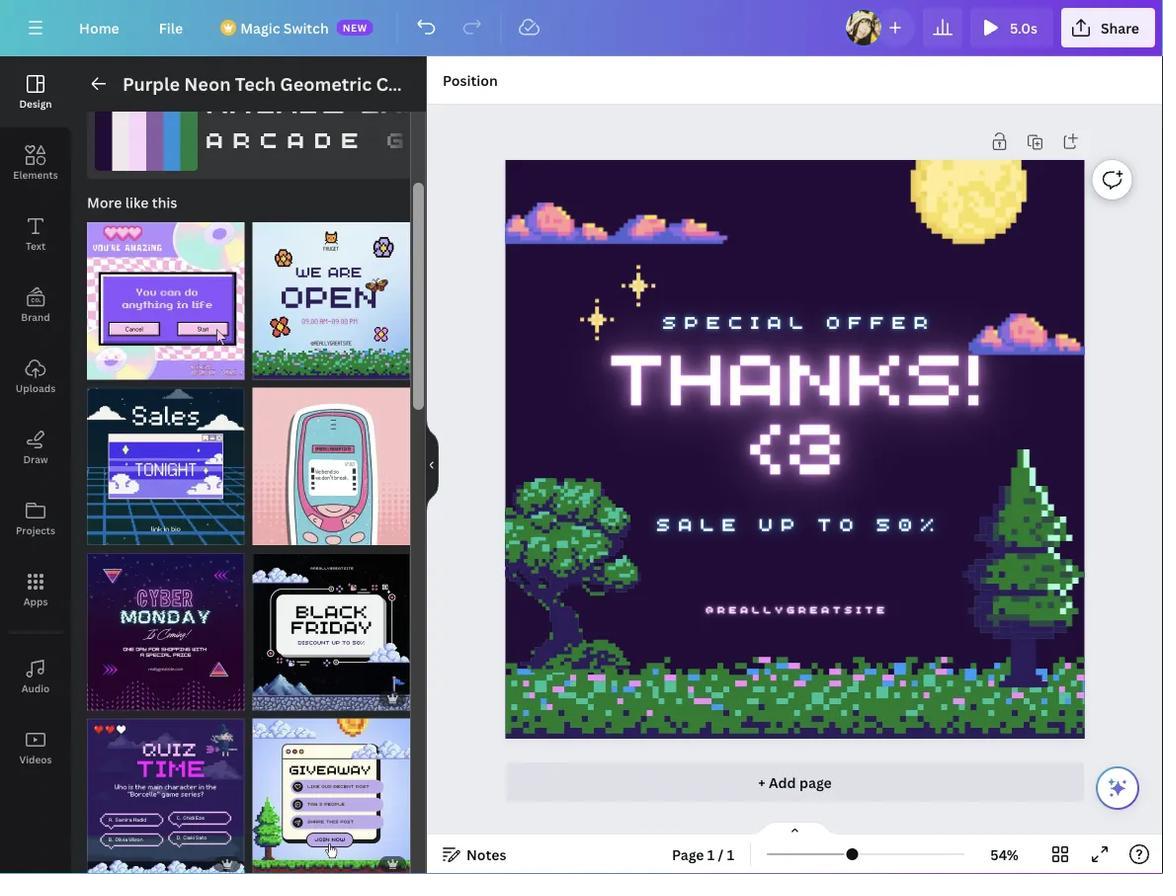 Task type: vqa. For each thing, say whether or not it's contained in the screenshot.
Try Canva Pro
no



Task type: describe. For each thing, give the bounding box(es) containing it.
up
[[759, 510, 803, 536]]

page
[[672, 846, 704, 864]]

54%
[[991, 846, 1019, 864]]

purple and pink neon cyber monday carousel instagram post group
[[87, 542, 245, 711]]

neon
[[184, 72, 231, 96]]

pink cyan white illustration retro cell phone daily motivation quote instagram post group
[[253, 376, 410, 546]]

uploads button
[[0, 341, 71, 412]]

+ add page
[[758, 773, 832, 792]]

geometric
[[280, 72, 372, 96]]

black and neon green retro geometric black friday instagram post group
[[253, 542, 410, 711]]

2 horizontal spatial 1
[[727, 846, 734, 864]]

switch
[[283, 18, 329, 37]]

share button
[[1061, 8, 1155, 47]]

blue animated pixel computer retro sale night instagram post group
[[87, 376, 245, 546]]

special
[[662, 308, 811, 334]]

dark blue night sky illustrative quiz time game instagram post group
[[87, 707, 245, 875]]

apps button
[[0, 555, 71, 626]]

modern y2k motivational instagram post image
[[87, 222, 245, 380]]

cyber
[[376, 72, 428, 96]]

notes button
[[435, 839, 514, 871]]

elements button
[[0, 128, 71, 199]]

audio
[[21, 682, 50, 695]]

purple neon tech geometric cyber monday instagram post
[[123, 72, 637, 96]]

side panel tab list
[[0, 56, 71, 784]]

page 1 / 1
[[672, 846, 734, 864]]

purple and blue retro vintage giveaway instagram post image
[[253, 719, 410, 875]]

show pages image
[[748, 821, 843, 837]]

audio button
[[0, 641, 71, 713]]

purple
[[123, 72, 180, 96]]

apps
[[23, 595, 48, 608]]

colorful floral pixel open sign instagram post group
[[253, 211, 410, 380]]

add
[[769, 773, 796, 792]]

/
[[718, 846, 724, 864]]

canva assistant image
[[1106, 777, 1130, 801]]

1 arcade from the top
[[206, 78, 345, 121]]

purple and blue retro vintage giveaway instagram post group
[[253, 707, 410, 875]]

videos
[[19, 753, 52, 767]]

5.0s button
[[971, 8, 1054, 47]]

1 vertical spatial gamer
[[386, 122, 522, 154]]

more like this
[[87, 193, 177, 212]]

home link
[[63, 8, 135, 47]]

tech
[[235, 72, 276, 96]]

new
[[343, 21, 367, 34]]

file
[[159, 18, 183, 37]]



Task type: locate. For each thing, give the bounding box(es) containing it.
uploads
[[16, 382, 55, 395]]

notes
[[467, 846, 507, 864]]

design button
[[0, 56, 71, 128]]

1 right "/" at bottom right
[[727, 846, 734, 864]]

file button
[[143, 8, 199, 47]]

0 vertical spatial arcade
[[206, 78, 345, 121]]

arcade down the tech
[[206, 122, 368, 154]]

0 vertical spatial gamer
[[357, 78, 473, 121]]

draw
[[23, 453, 48, 466]]

post
[[598, 72, 637, 96]]

arcade down magic switch
[[206, 78, 345, 121]]

share
[[1101, 18, 1140, 37]]

1 inside purple and pink neon cyber monday carousel instagram post group
[[97, 692, 103, 706]]

draw button
[[0, 412, 71, 483]]

this
[[152, 193, 177, 212]]

videos button
[[0, 713, 71, 784]]

1
[[97, 692, 103, 706], [708, 846, 715, 864], [727, 846, 734, 864]]

magic
[[240, 18, 280, 37]]

modern y2k motivational instagram post group
[[87, 211, 245, 380]]

blue animated pixel computer retro sale night instagram post image
[[87, 388, 245, 546]]

5.0s
[[1010, 18, 1038, 37]]

50%
[[876, 510, 942, 536]]

page
[[800, 773, 832, 792]]

@reallygreatsite
[[706, 602, 889, 616]]

0 horizontal spatial 1
[[97, 692, 103, 706]]

text
[[26, 239, 46, 253]]

thanks!
[[607, 315, 984, 425]]

elements
[[13, 168, 58, 181]]

design
[[19, 97, 52, 110]]

offer
[[826, 308, 936, 334]]

position
[[443, 71, 498, 89]]

special offer
[[662, 308, 936, 334]]

1 left "/" at bottom right
[[708, 846, 715, 864]]

like
[[125, 193, 149, 212]]

projects
[[16, 524, 55, 537]]

sale
[[656, 510, 744, 536]]

to
[[818, 510, 861, 536]]

hide image
[[426, 418, 439, 513]]

arcade
[[206, 78, 345, 121], [206, 122, 368, 154]]

colorful floral pixel open sign instagram post image
[[253, 222, 410, 380]]

magic switch
[[240, 18, 329, 37]]

more
[[87, 193, 122, 212]]

of
[[106, 692, 120, 706]]

brand button
[[0, 270, 71, 341]]

black and neon green retro geometric black friday instagram post image
[[253, 554, 410, 711]]

pink cyan white illustration retro cell phone daily motivation quote instagram post image
[[253, 388, 410, 546]]

gamer
[[357, 78, 473, 121], [386, 122, 522, 154]]

home
[[79, 18, 119, 37]]

position button
[[435, 64, 506, 96]]

main menu bar
[[0, 0, 1163, 56]]

+ add page button
[[506, 763, 1085, 803]]

1 of 5
[[97, 692, 130, 706]]

1 vertical spatial arcade
[[206, 122, 368, 154]]

instagram
[[507, 72, 594, 96]]

<3
[[746, 385, 845, 495]]

arcade gamer arcade gamer
[[206, 78, 522, 154]]

text button
[[0, 199, 71, 270]]

5
[[123, 692, 130, 706]]

monday
[[432, 72, 503, 96]]

sale up to 50%
[[656, 510, 942, 536]]

54% button
[[973, 839, 1037, 871]]

2 arcade from the top
[[206, 122, 368, 154]]

dark blue night sky illustrative quiz time game instagram post image
[[87, 719, 245, 875]]

+
[[758, 773, 766, 792]]

1 left of
[[97, 692, 103, 706]]

brand
[[21, 310, 50, 324]]

projects button
[[0, 483, 71, 555]]

1 horizontal spatial 1
[[708, 846, 715, 864]]



